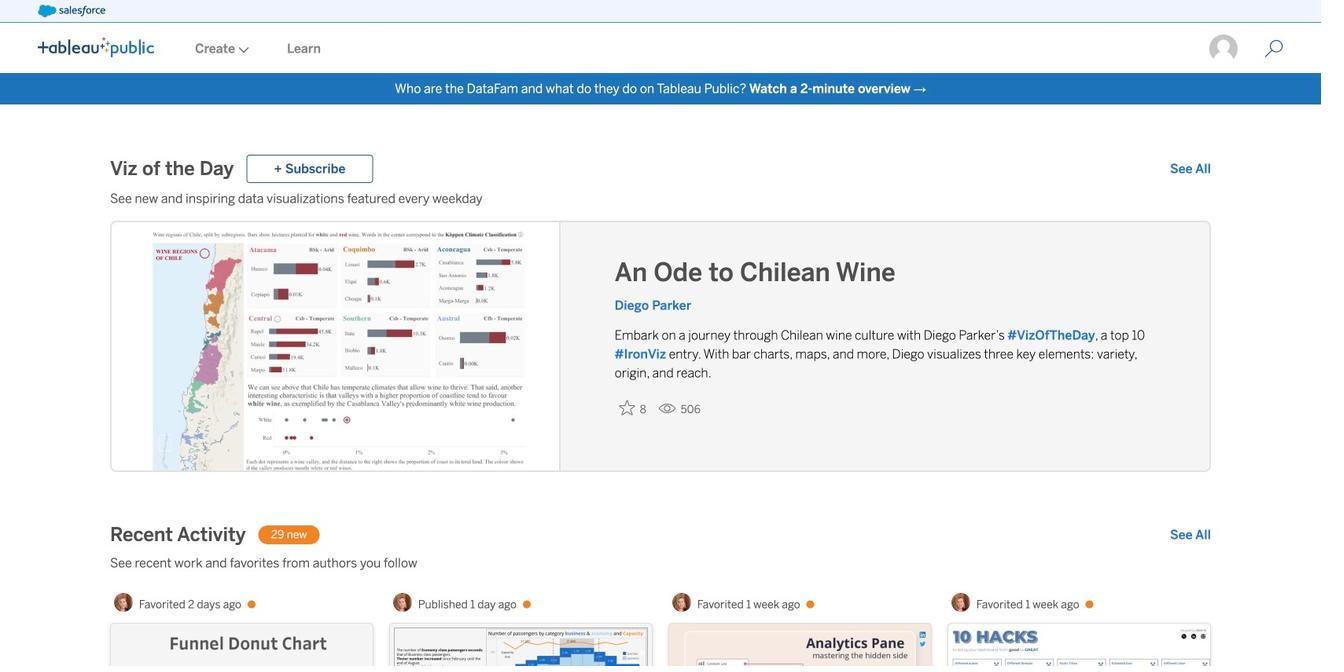 Task type: describe. For each thing, give the bounding box(es) containing it.
add favorite image
[[619, 400, 635, 416]]

tableau public viz of the day image
[[112, 223, 561, 474]]

angela drucioc image
[[114, 594, 133, 613]]

create image
[[235, 47, 249, 53]]

1 angela drucioc image from the left
[[393, 594, 412, 613]]

salesforce logo image
[[38, 5, 105, 17]]

2 angela drucioc image from the left
[[672, 594, 691, 613]]

logo image
[[38, 37, 154, 57]]

viz of the day heading
[[110, 156, 234, 182]]



Task type: vqa. For each thing, say whether or not it's contained in the screenshot.
Workbook thumbnail
no



Task type: locate. For each thing, give the bounding box(es) containing it.
0 horizontal spatial angela drucioc image
[[393, 594, 412, 613]]

see new and inspiring data visualizations featured every weekday element
[[110, 190, 1211, 208]]

see all recent activity element
[[1170, 526, 1211, 545]]

angela drucioc image
[[393, 594, 412, 613], [672, 594, 691, 613], [951, 594, 970, 613]]

Add Favorite button
[[615, 396, 652, 421]]

go to search image
[[1246, 39, 1302, 58]]

recent activity heading
[[110, 523, 246, 548]]

3 angela drucioc image from the left
[[951, 594, 970, 613]]

2 horizontal spatial angela drucioc image
[[951, 594, 970, 613]]

1 horizontal spatial angela drucioc image
[[672, 594, 691, 613]]

see all viz of the day element
[[1170, 160, 1211, 179]]

tara.schultz image
[[1208, 33, 1239, 64]]

see recent work and favorites from authors you follow element
[[110, 554, 1211, 573]]



